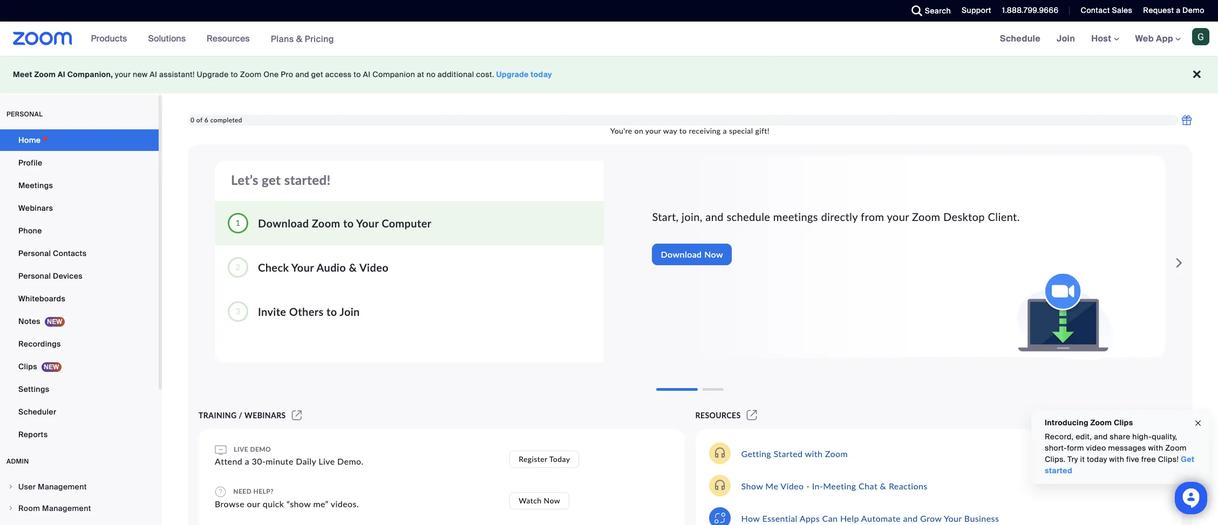 Task type: describe. For each thing, give the bounding box(es) containing it.
personal devices link
[[0, 266, 159, 287]]

getting
[[741, 449, 771, 459]]

products button
[[91, 22, 132, 56]]

form
[[1067, 444, 1084, 453]]

others
[[289, 305, 324, 318]]

personal for personal devices
[[18, 272, 51, 281]]

1 upgrade from the left
[[197, 70, 229, 79]]

browse
[[215, 499, 245, 510]]

essential
[[762, 514, 798, 524]]

settings
[[18, 385, 49, 395]]

app
[[1156, 33, 1174, 44]]

home link
[[0, 130, 159, 151]]

quality,
[[1152, 432, 1178, 442]]

plans & pricing
[[271, 33, 334, 45]]

meet zoom ai companion, your new ai assistant! upgrade to zoom one pro and get access to ai companion at no additional cost. upgrade today
[[13, 70, 552, 79]]

/
[[239, 411, 243, 421]]

directly
[[821, 211, 858, 223]]

close image
[[1194, 418, 1203, 430]]

request
[[1144, 5, 1174, 15]]

web app button
[[1136, 33, 1181, 44]]

1 vertical spatial join
[[340, 305, 360, 318]]

2 horizontal spatial with
[[1149, 444, 1164, 453]]

need help?
[[232, 488, 274, 496]]

to right others
[[327, 305, 337, 318]]

desktop
[[944, 211, 985, 223]]

download now button
[[652, 244, 732, 265]]

record,
[[1045, 432, 1074, 442]]

phone link
[[0, 220, 159, 242]]

today inside the meet zoom ai companion, footer
[[531, 70, 552, 79]]

automate
[[861, 514, 901, 524]]

personal contacts
[[18, 249, 87, 259]]

profile link
[[0, 152, 159, 174]]

now for watch now
[[544, 497, 560, 506]]

invite
[[258, 305, 286, 318]]

training / webinars
[[199, 411, 286, 421]]

how essential apps can help automate and grow your business link
[[741, 514, 999, 524]]

clips.
[[1045, 455, 1066, 465]]

way
[[663, 126, 677, 136]]

grow
[[920, 514, 942, 524]]

to up audio at left
[[343, 217, 354, 230]]

zoom left 'one'
[[240, 70, 262, 79]]

zoom right the meet
[[34, 70, 56, 79]]

a for request a demo
[[1176, 5, 1181, 15]]

can
[[822, 514, 838, 524]]

"show
[[287, 499, 311, 510]]

browse our quick "show me" videos.
[[215, 499, 359, 510]]

introducing
[[1045, 418, 1089, 428]]

let's get started!
[[231, 172, 331, 188]]

solutions
[[148, 33, 186, 44]]

show me video - in-meeting chat & reactions link
[[741, 481, 928, 492]]

completed
[[210, 116, 242, 124]]

management for user management
[[38, 483, 87, 492]]

receiving
[[689, 126, 721, 136]]

minute
[[266, 457, 294, 467]]

personal for personal contacts
[[18, 249, 51, 259]]

products
[[91, 33, 127, 44]]

1 horizontal spatial your
[[356, 217, 379, 230]]

to right access
[[354, 70, 361, 79]]

start,
[[652, 211, 679, 223]]

schedule
[[1000, 33, 1041, 44]]

it
[[1080, 455, 1085, 465]]

high-
[[1133, 432, 1152, 442]]

2 horizontal spatial your
[[887, 211, 909, 223]]

window new image
[[745, 411, 759, 421]]

chat
[[859, 481, 878, 492]]

meeting
[[823, 481, 856, 492]]

and inside the meet zoom ai companion, footer
[[295, 70, 309, 79]]

join inside meetings navigation
[[1057, 33, 1075, 44]]

in-
[[812, 481, 823, 492]]

contact sales
[[1081, 5, 1133, 15]]

get inside the meet zoom ai companion, footer
[[311, 70, 323, 79]]

video
[[1086, 444, 1106, 453]]

watch now
[[519, 497, 560, 506]]

1 vertical spatial clips
[[1114, 418, 1133, 428]]

meetings
[[773, 211, 818, 223]]

search
[[925, 6, 951, 16]]

1 vertical spatial your
[[646, 126, 661, 136]]

started
[[1045, 466, 1073, 476]]

audio
[[317, 261, 346, 274]]

invite others to join
[[258, 305, 360, 318]]

and inside record, edit, and share high-quality, short-form video messages with zoom clips. try it today with five free clips!
[[1094, 432, 1108, 442]]

reports
[[18, 430, 48, 440]]

webinars link
[[0, 198, 159, 219]]

me
[[766, 481, 779, 492]]

zoom left desktop
[[912, 211, 941, 223]]

videos.
[[331, 499, 359, 510]]

live
[[234, 446, 248, 454]]

recordings
[[18, 340, 61, 349]]

meet zoom ai companion, footer
[[0, 56, 1218, 93]]

zoom inside record, edit, and share high-quality, short-form video messages with zoom clips. try it today with five free clips!
[[1166, 444, 1187, 453]]

watch
[[519, 497, 542, 506]]

1 ai from the left
[[58, 70, 65, 79]]

special
[[729, 126, 753, 136]]

business
[[965, 514, 999, 524]]

live demo
[[232, 446, 271, 454]]

meet
[[13, 70, 32, 79]]

new
[[133, 70, 148, 79]]

get
[[1181, 455, 1195, 465]]

you're
[[611, 126, 632, 136]]

3
[[235, 306, 241, 316]]

our
[[247, 499, 260, 510]]

window new image
[[290, 411, 303, 421]]

clips link
[[0, 356, 159, 378]]

zoom up show me video - in-meeting chat & reactions link
[[825, 449, 848, 459]]

schedule
[[727, 211, 771, 223]]

zoom up check your audio & video
[[312, 217, 340, 230]]

demo
[[1183, 5, 1205, 15]]

zoom up edit,
[[1091, 418, 1112, 428]]

personal devices
[[18, 272, 83, 281]]



Task type: locate. For each thing, give the bounding box(es) containing it.
your left new at the top
[[115, 70, 131, 79]]

0 vertical spatial download
[[258, 217, 309, 230]]

personal up whiteboards
[[18, 272, 51, 281]]

0 horizontal spatial join
[[340, 305, 360, 318]]

a left the special
[[723, 126, 727, 136]]

right image left user
[[8, 484, 14, 491]]

& right chat
[[880, 481, 887, 492]]

video
[[359, 261, 389, 274], [781, 481, 804, 492]]

& inside product information navigation
[[296, 33, 302, 45]]

solutions button
[[148, 22, 191, 56]]

0 vertical spatial clips
[[18, 362, 37, 372]]

share
[[1110, 432, 1131, 442]]

1 horizontal spatial video
[[781, 481, 804, 492]]

right image left room
[[8, 506, 14, 512]]

webinars
[[18, 204, 53, 213]]

clips inside personal menu menu
[[18, 362, 37, 372]]

0 vertical spatial video
[[359, 261, 389, 274]]

daily
[[296, 457, 316, 467]]

your right from
[[887, 211, 909, 223]]

request a demo
[[1144, 5, 1205, 15]]

0 horizontal spatial your
[[115, 70, 131, 79]]

2 ai from the left
[[150, 70, 157, 79]]

2 horizontal spatial ai
[[363, 70, 371, 79]]

a left demo
[[1176, 5, 1181, 15]]

0 horizontal spatial clips
[[18, 362, 37, 372]]

0
[[191, 116, 195, 124]]

1 horizontal spatial clips
[[1114, 418, 1133, 428]]

0 horizontal spatial &
[[296, 33, 302, 45]]

1 vertical spatial personal
[[18, 272, 51, 281]]

1 horizontal spatial with
[[1110, 455, 1125, 465]]

1 horizontal spatial upgrade
[[496, 70, 529, 79]]

resources
[[696, 411, 741, 421]]

phone
[[18, 226, 42, 236]]

and right pro
[[295, 70, 309, 79]]

product information navigation
[[83, 22, 342, 57]]

30-
[[252, 457, 266, 467]]

download down let's get started!
[[258, 217, 309, 230]]

0 horizontal spatial today
[[531, 70, 552, 79]]

& right audio at left
[[349, 261, 357, 274]]

banner
[[0, 22, 1218, 57]]

notes
[[18, 317, 40, 327]]

schedule link
[[992, 22, 1049, 56]]

download down join,
[[661, 249, 702, 259]]

0 vertical spatial today
[[531, 70, 552, 79]]

admin menu menu
[[0, 477, 159, 526]]

1 horizontal spatial get
[[311, 70, 323, 79]]

zoom up clips!
[[1166, 444, 1187, 453]]

check
[[258, 261, 289, 274]]

a left 30-
[[245, 457, 249, 467]]

0 horizontal spatial video
[[359, 261, 389, 274]]

user management menu item
[[0, 477, 159, 498]]

get left access
[[311, 70, 323, 79]]

2 upgrade from the left
[[496, 70, 529, 79]]

your
[[115, 70, 131, 79], [646, 126, 661, 136], [887, 211, 909, 223]]

additional
[[438, 70, 474, 79]]

and left grow
[[903, 514, 918, 524]]

personal
[[18, 249, 51, 259], [18, 272, 51, 281]]

1 vertical spatial a
[[723, 126, 727, 136]]

upgrade
[[197, 70, 229, 79], [496, 70, 529, 79]]

today inside record, edit, and share high-quality, short-form video messages with zoom clips. try it today with five free clips!
[[1087, 455, 1108, 465]]

2 horizontal spatial your
[[944, 514, 962, 524]]

sales
[[1112, 5, 1133, 15]]

0 horizontal spatial upgrade
[[197, 70, 229, 79]]

today
[[549, 455, 570, 464]]

1 vertical spatial video
[[781, 481, 804, 492]]

me"
[[313, 499, 329, 510]]

download for download now
[[661, 249, 702, 259]]

0 vertical spatial your
[[356, 217, 379, 230]]

management for room management
[[42, 504, 91, 514]]

one
[[264, 70, 279, 79]]

1 vertical spatial download
[[661, 249, 702, 259]]

right image inside room management menu item
[[8, 506, 14, 512]]

contacts
[[53, 249, 87, 259]]

join link
[[1049, 22, 1084, 56]]

web app
[[1136, 33, 1174, 44]]

clips!
[[1158, 455, 1179, 465]]

edit,
[[1076, 432, 1092, 442]]

2 personal from the top
[[18, 272, 51, 281]]

resources button
[[207, 22, 255, 56]]

clips
[[18, 362, 37, 372], [1114, 418, 1133, 428]]

ai left companion
[[363, 70, 371, 79]]

scheduler link
[[0, 402, 159, 423]]

ai right new at the top
[[150, 70, 157, 79]]

1 horizontal spatial today
[[1087, 455, 1108, 465]]

0 vertical spatial join
[[1057, 33, 1075, 44]]

management
[[38, 483, 87, 492], [42, 504, 91, 514]]

1 horizontal spatial &
[[349, 261, 357, 274]]

show
[[741, 481, 763, 492]]

2 vertical spatial &
[[880, 481, 887, 492]]

gift!
[[755, 126, 770, 136]]

assistant!
[[159, 70, 195, 79]]

join
[[1057, 33, 1075, 44], [340, 305, 360, 318]]

a for attend a 30-minute daily live demo.
[[245, 457, 249, 467]]

your inside the meet zoom ai companion, footer
[[115, 70, 131, 79]]

2 vertical spatial a
[[245, 457, 249, 467]]

to down resources dropdown button
[[231, 70, 238, 79]]

0 vertical spatial personal
[[18, 249, 51, 259]]

1.888.799.9666
[[1002, 5, 1059, 15]]

2 right image from the top
[[8, 506, 14, 512]]

0 horizontal spatial a
[[245, 457, 249, 467]]

zoom logo image
[[13, 32, 72, 45]]

0 vertical spatial now
[[705, 249, 723, 259]]

0 vertical spatial right image
[[8, 484, 14, 491]]

now inside 'watch now' button
[[544, 497, 560, 506]]

1 vertical spatial today
[[1087, 455, 1108, 465]]

0 vertical spatial get
[[311, 70, 323, 79]]

help
[[840, 514, 859, 524]]

clips up the settings
[[18, 362, 37, 372]]

start, join, and schedule meetings directly from your zoom desktop client.
[[652, 211, 1020, 223]]

your right grow
[[944, 514, 962, 524]]

1 horizontal spatial ai
[[150, 70, 157, 79]]

support
[[962, 5, 992, 15]]

0 horizontal spatial ai
[[58, 70, 65, 79]]

webinars
[[245, 411, 286, 421]]

download now
[[661, 249, 723, 259]]

right image for room management
[[8, 506, 14, 512]]

upgrade down product information navigation at the top
[[197, 70, 229, 79]]

ai left companion,
[[58, 70, 65, 79]]

2 horizontal spatial a
[[1176, 5, 1181, 15]]

started
[[774, 449, 803, 459]]

host button
[[1092, 33, 1119, 44]]

banner containing products
[[0, 22, 1218, 57]]

0 vertical spatial management
[[38, 483, 87, 492]]

2 vertical spatial your
[[944, 514, 962, 524]]

let's
[[231, 172, 259, 188]]

clips up share
[[1114, 418, 1133, 428]]

management up room management
[[38, 483, 87, 492]]

profile picture image
[[1192, 28, 1210, 45]]

0 vertical spatial your
[[115, 70, 131, 79]]

your left 'computer' at the top
[[356, 217, 379, 230]]

1 vertical spatial your
[[291, 261, 314, 274]]

0 vertical spatial a
[[1176, 5, 1181, 15]]

computer
[[382, 217, 432, 230]]

3 ai from the left
[[363, 70, 371, 79]]

1 vertical spatial get
[[262, 172, 281, 188]]

your left audio at left
[[291, 261, 314, 274]]

quick
[[263, 499, 284, 510]]

with
[[1149, 444, 1164, 453], [805, 449, 823, 459], [1110, 455, 1125, 465]]

0 horizontal spatial get
[[262, 172, 281, 188]]

contact
[[1081, 5, 1110, 15]]

record, edit, and share high-quality, short-form video messages with zoom clips. try it today with five free clips!
[[1045, 432, 1187, 465]]

settings link
[[0, 379, 159, 401]]

right image for user management
[[8, 484, 14, 491]]

1 right image from the top
[[8, 484, 14, 491]]

1 vertical spatial &
[[349, 261, 357, 274]]

0 horizontal spatial download
[[258, 217, 309, 230]]

join right others
[[340, 305, 360, 318]]

whiteboards link
[[0, 288, 159, 310]]

personal
[[6, 110, 43, 119]]

now
[[705, 249, 723, 259], [544, 497, 560, 506]]

6
[[205, 116, 209, 124]]

to right the way
[[680, 126, 687, 136]]

a
[[1176, 5, 1181, 15], [723, 126, 727, 136], [245, 457, 249, 467]]

personal down the phone
[[18, 249, 51, 259]]

attend
[[215, 457, 242, 467]]

download inside button
[[661, 249, 702, 259]]

companion
[[373, 70, 415, 79]]

and right join,
[[706, 211, 724, 223]]

video right audio at left
[[359, 261, 389, 274]]

join left host
[[1057, 33, 1075, 44]]

1 vertical spatial right image
[[8, 506, 14, 512]]

short-
[[1045, 444, 1067, 453]]

1 vertical spatial management
[[42, 504, 91, 514]]

room management menu item
[[0, 499, 159, 519]]

today
[[531, 70, 552, 79], [1087, 455, 1108, 465]]

1 vertical spatial now
[[544, 497, 560, 506]]

to
[[231, 70, 238, 79], [354, 70, 361, 79], [680, 126, 687, 136], [343, 217, 354, 230], [327, 305, 337, 318]]

get right let's
[[262, 172, 281, 188]]

2 vertical spatial your
[[887, 211, 909, 223]]

1 horizontal spatial now
[[705, 249, 723, 259]]

getting started with zoom link
[[741, 449, 848, 459]]

1 personal from the top
[[18, 249, 51, 259]]

0 vertical spatial &
[[296, 33, 302, 45]]

whiteboards
[[18, 294, 65, 304]]

host
[[1092, 33, 1114, 44]]

right image
[[8, 484, 14, 491], [8, 506, 14, 512]]

management down user management menu item
[[42, 504, 91, 514]]

1 horizontal spatial your
[[646, 126, 661, 136]]

personal contacts link
[[0, 243, 159, 265]]

next image
[[1172, 253, 1187, 274]]

recordings link
[[0, 334, 159, 355]]

0 horizontal spatial with
[[805, 449, 823, 459]]

user management
[[18, 483, 87, 492]]

user
[[18, 483, 36, 492]]

now for download now
[[705, 249, 723, 259]]

right image inside user management menu item
[[8, 484, 14, 491]]

1 horizontal spatial a
[[723, 126, 727, 136]]

now inside download now button
[[705, 249, 723, 259]]

& right plans
[[296, 33, 302, 45]]

attend a 30-minute daily live demo.
[[215, 457, 364, 467]]

1 horizontal spatial download
[[661, 249, 702, 259]]

how
[[741, 514, 760, 524]]

your right on
[[646, 126, 661, 136]]

0 horizontal spatial now
[[544, 497, 560, 506]]

upgrade right the cost.
[[496, 70, 529, 79]]

2 horizontal spatial &
[[880, 481, 887, 492]]

personal menu menu
[[0, 130, 159, 447]]

with up free
[[1149, 444, 1164, 453]]

video left -
[[781, 481, 804, 492]]

and up video
[[1094, 432, 1108, 442]]

apps
[[800, 514, 820, 524]]

meetings navigation
[[992, 22, 1218, 57]]

0 horizontal spatial your
[[291, 261, 314, 274]]

with down messages
[[1110, 455, 1125, 465]]

1 horizontal spatial join
[[1057, 33, 1075, 44]]

download for download zoom to your computer
[[258, 217, 309, 230]]

ai
[[58, 70, 65, 79], [150, 70, 157, 79], [363, 70, 371, 79]]

register today
[[519, 455, 570, 464]]

five
[[1127, 455, 1140, 465]]

meetings
[[18, 181, 53, 191]]

with right started at the right of page
[[805, 449, 823, 459]]

room
[[18, 504, 40, 514]]



Task type: vqa. For each thing, say whether or not it's contained in the screenshot.
"Join" inside Join Link
yes



